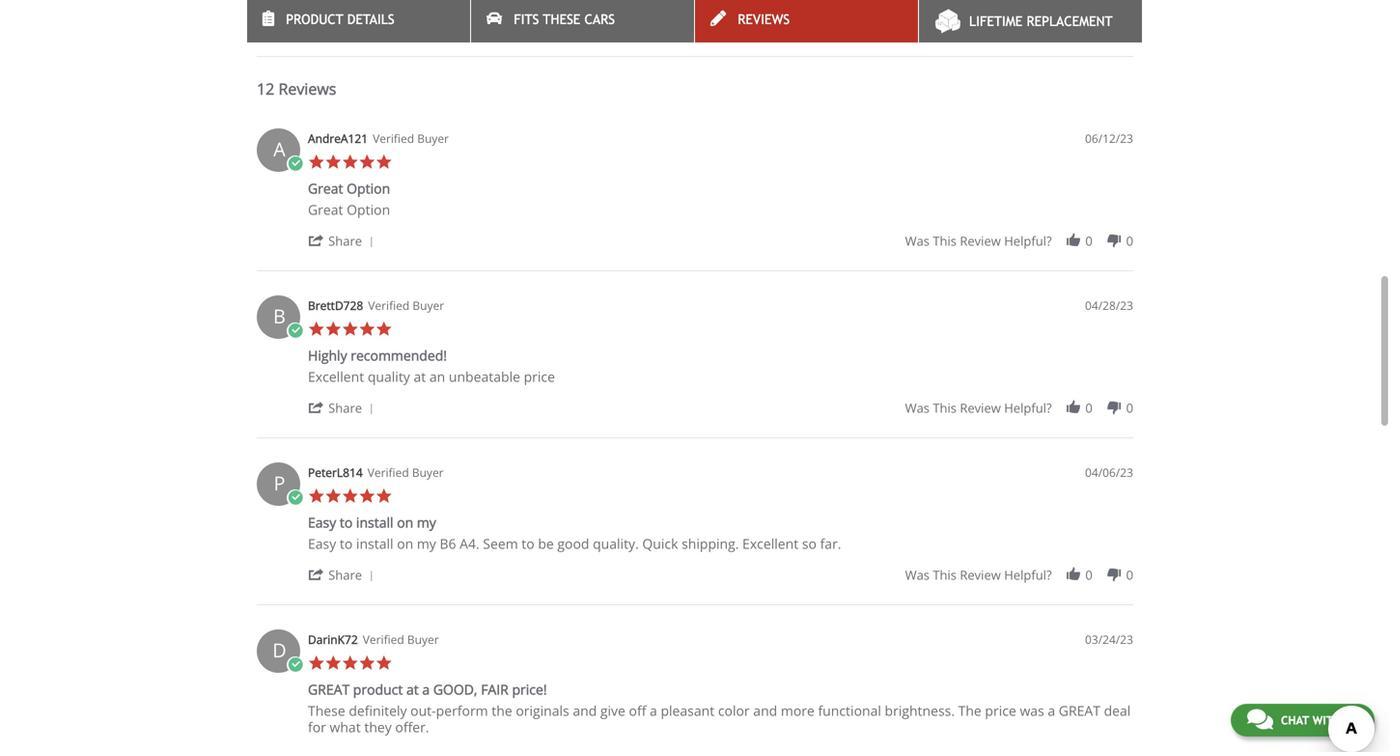Task type: describe. For each thing, give the bounding box(es) containing it.
good,
[[433, 681, 478, 699]]

2 great from the top
[[308, 201, 343, 219]]

vote down review by peterl814 on  6 apr 2023 image
[[1106, 567, 1123, 584]]

2 my from the top
[[417, 535, 436, 553]]

review for a
[[960, 232, 1001, 250]]

0 horizontal spatial great
[[308, 681, 350, 699]]

review for p
[[960, 567, 1001, 584]]

0 right vote down review by andrea121 on 12 jun 2023 image on the top of the page
[[1127, 232, 1134, 250]]

verified for a
[[373, 131, 414, 146]]

pleasant
[[661, 702, 715, 720]]

brettd728
[[308, 298, 363, 314]]

review date 04/06/23 element
[[1086, 465, 1134, 481]]

share button for p
[[308, 566, 381, 584]]

shipping.
[[682, 535, 739, 553]]

review date 03/24/23 element
[[1086, 632, 1134, 648]]

tab panel containing a
[[247, 119, 1144, 752]]

2 option from the top
[[347, 201, 390, 219]]

share button for b
[[308, 399, 381, 417]]

a4.
[[460, 535, 480, 553]]

rating image
[[257, 0, 469, 32]]

seem
[[483, 535, 518, 553]]

this for p
[[933, 567, 957, 584]]

for
[[308, 718, 326, 737]]

0 vertical spatial reviews
[[738, 12, 790, 27]]

comments image
[[1248, 708, 1274, 731]]

cars
[[585, 12, 615, 27]]

was for a
[[906, 232, 930, 250]]

circle checkmark image for d
[[287, 657, 304, 674]]

1 horizontal spatial great
[[1059, 702, 1101, 720]]

vote up review by peterl814 on  6 apr 2023 image
[[1066, 567, 1082, 584]]

chat with us link
[[1231, 704, 1375, 737]]

group for b
[[906, 400, 1134, 417]]

the
[[492, 702, 513, 720]]

verified buyer heading for a
[[373, 131, 449, 147]]

replacement
[[1027, 14, 1113, 29]]

so
[[802, 535, 817, 553]]

03/24/23
[[1086, 632, 1134, 648]]

circle checkmark image for a
[[287, 156, 304, 173]]

excellent inside easy to install on my easy to install on my b6 a4. seem to be good quality. quick shipping. excellent so far.
[[743, 535, 799, 553]]

1 install from the top
[[356, 514, 394, 532]]

peterl814 verified buyer
[[308, 465, 444, 481]]

vote up review by andrea121 on 12 jun 2023 image
[[1066, 232, 1082, 249]]

color
[[718, 702, 750, 720]]

quality.
[[593, 535, 639, 553]]

12
[[257, 78, 275, 99]]

at inside the great product at a good, fair price! these definitely out-perform the originals and give off a pleasant color and more functional brightness. the price was a great deal for what they offer.
[[407, 681, 419, 699]]

an
[[430, 368, 445, 386]]

buyer for p
[[412, 465, 444, 481]]

verified buyer heading for p
[[368, 465, 444, 481]]

helpful? for a
[[1005, 232, 1052, 250]]

verified for b
[[368, 298, 410, 314]]

price inside highly recommended! excellent quality at an unbeatable price
[[524, 368, 555, 386]]

fits
[[514, 12, 539, 27]]

share for p
[[329, 567, 362, 584]]

d
[[273, 637, 287, 664]]

04/28/23
[[1086, 298, 1134, 314]]

2 and from the left
[[754, 702, 778, 720]]

price!
[[512, 681, 547, 699]]

group for a
[[906, 232, 1134, 250]]

was this review helpful? for a
[[906, 232, 1052, 250]]

12 reviews
[[257, 78, 336, 99]]

verified buyer heading for d
[[363, 632, 439, 648]]

deal
[[1105, 702, 1131, 720]]

seperator image for b
[[366, 404, 377, 415]]

good
[[558, 535, 590, 553]]

off
[[629, 702, 647, 720]]

details
[[347, 12, 395, 27]]

this for b
[[933, 400, 957, 417]]

give
[[601, 702, 626, 720]]

was this review helpful? for p
[[906, 567, 1052, 584]]

product details
[[286, 12, 395, 27]]

highly recommended! excellent quality at an unbeatable price
[[308, 346, 555, 386]]

reviews link
[[695, 0, 919, 42]]

2 horizontal spatial a
[[1048, 702, 1056, 720]]

quality
[[368, 368, 410, 386]]

was for p
[[906, 567, 930, 584]]

0 right vote down review by brettd728 on 28 apr 2023 icon
[[1127, 400, 1134, 417]]

1 option from the top
[[347, 179, 390, 198]]

2 easy from the top
[[308, 535, 336, 553]]

seperator image for p
[[366, 571, 377, 583]]

verified for d
[[363, 632, 404, 648]]

buyer for b
[[413, 298, 444, 314]]

share button for a
[[308, 231, 381, 250]]

1 great from the top
[[308, 179, 343, 198]]

was this review helpful? for b
[[906, 400, 1052, 417]]

easy to install on my heading
[[308, 514, 436, 536]]

seperator image
[[366, 237, 377, 248]]

vote down review by andrea121 on 12 jun 2023 image
[[1106, 232, 1123, 249]]

vote up review by brettd728 on 28 apr 2023 image
[[1066, 400, 1082, 416]]

0 right vote up review by andrea121 on 12 jun 2023 "icon"
[[1086, 232, 1093, 250]]

b6
[[440, 535, 456, 553]]

perform
[[436, 702, 488, 720]]

us
[[1345, 714, 1359, 727]]

1 and from the left
[[573, 702, 597, 720]]

chat with us
[[1282, 714, 1359, 727]]

price inside the great product at a good, fair price! these definitely out-perform the originals and give off a pleasant color and more functional brightness. the price was a great deal for what they offer.
[[986, 702, 1017, 720]]

was
[[1020, 702, 1045, 720]]

share for a
[[329, 232, 362, 250]]

0 vertical spatial these
[[543, 12, 581, 27]]

review for b
[[960, 400, 1001, 417]]

04/06/23
[[1086, 465, 1134, 481]]

brightness.
[[885, 702, 955, 720]]

b
[[273, 303, 286, 330]]



Task type: locate. For each thing, give the bounding box(es) containing it.
be
[[538, 535, 554, 553]]

1 was this review helpful? from the top
[[906, 232, 1052, 250]]

option up seperator icon at the top left of page
[[347, 201, 390, 219]]

verified buyer heading for b
[[368, 298, 444, 314]]

helpful? left vote up review by andrea121 on 12 jun 2023 "icon"
[[1005, 232, 1052, 250]]

was this review helpful? left vote up review by brettd728 on 28 apr 2023 icon
[[906, 400, 1052, 417]]

1 group from the top
[[906, 232, 1134, 250]]

these inside the great product at a good, fair price! these definitely out-perform the originals and give off a pleasant color and more functional brightness. the price was a great deal for what they offer.
[[308, 702, 345, 720]]

helpful? for b
[[1005, 400, 1052, 417]]

1 easy from the top
[[308, 514, 336, 532]]

product
[[286, 12, 344, 27]]

easy to install on my easy to install on my b6 a4. seem to be good quality. quick shipping. excellent so far.
[[308, 514, 842, 553]]

great option great option
[[308, 179, 390, 219]]

unbeatable
[[449, 368, 521, 386]]

verified right peterl814
[[368, 465, 409, 481]]

3 share button from the top
[[308, 566, 381, 584]]

a right was at the bottom right
[[1048, 702, 1056, 720]]

buyer for a
[[417, 131, 449, 146]]

1 vertical spatial reviews
[[279, 78, 336, 99]]

circle checkmark image right 'a'
[[287, 156, 304, 173]]

0 vertical spatial review
[[960, 232, 1001, 250]]

share
[[329, 232, 362, 250], [329, 400, 362, 417], [329, 567, 362, 584]]

my
[[417, 514, 436, 532], [417, 535, 436, 553]]

brettd728 verified buyer
[[308, 298, 444, 314]]

0 vertical spatial excellent
[[308, 368, 364, 386]]

circle checkmark image
[[287, 156, 304, 173], [287, 490, 304, 507], [287, 657, 304, 674]]

3 group from the top
[[906, 567, 1134, 584]]

images & videos image
[[484, 0, 696, 32]]

share button down quality
[[308, 399, 381, 417]]

share down the 'easy to install on my' heading
[[329, 567, 362, 584]]

price right the
[[986, 702, 1017, 720]]

0 vertical spatial share
[[329, 232, 362, 250]]

1 horizontal spatial a
[[650, 702, 658, 720]]

quick
[[643, 535, 678, 553]]

share left seperator icon at the top left of page
[[329, 232, 362, 250]]

fair
[[481, 681, 509, 699]]

1 vertical spatial great
[[1059, 702, 1101, 720]]

excellent
[[308, 368, 364, 386], [743, 535, 799, 553]]

2 group from the top
[[906, 400, 1134, 417]]

fits these cars
[[514, 12, 615, 27]]

circle checkmark image for p
[[287, 490, 304, 507]]

review left vote up review by andrea121 on 12 jun 2023 "icon"
[[960, 232, 1001, 250]]

andrea121 verified buyer
[[308, 131, 449, 146]]

functional
[[819, 702, 882, 720]]

darink72 verified buyer
[[308, 632, 439, 648]]

group for p
[[906, 567, 1134, 584]]

circle checkmark image
[[287, 323, 304, 340]]

was this review helpful?
[[906, 232, 1052, 250], [906, 400, 1052, 417], [906, 567, 1052, 584]]

seperator image
[[366, 404, 377, 415], [366, 571, 377, 583]]

buyer up the recommended!
[[413, 298, 444, 314]]

these left definitely
[[308, 702, 345, 720]]

verified buyer heading up the 'easy to install on my' heading
[[368, 465, 444, 481]]

3 helpful? from the top
[[1005, 567, 1052, 584]]

0 vertical spatial was this review helpful?
[[906, 232, 1052, 250]]

option
[[347, 179, 390, 198], [347, 201, 390, 219]]

a
[[274, 136, 286, 162]]

0 vertical spatial was
[[906, 232, 930, 250]]

a up out-
[[422, 681, 430, 699]]

vote down review by brettd728 on 28 apr 2023 image
[[1106, 400, 1123, 416]]

2 vertical spatial review
[[960, 567, 1001, 584]]

1 horizontal spatial excellent
[[743, 535, 799, 553]]

fits these cars link
[[471, 0, 694, 42]]

circle checkmark image right p at the bottom left of the page
[[287, 490, 304, 507]]

0 vertical spatial great
[[308, 681, 350, 699]]

2 vertical spatial helpful?
[[1005, 567, 1052, 584]]

was this review helpful? left vote up review by andrea121 on 12 jun 2023 "icon"
[[906, 232, 1052, 250]]

1 vertical spatial group
[[906, 400, 1134, 417]]

on down peterl814 verified buyer on the bottom left of the page
[[397, 514, 414, 532]]

2 share image from the top
[[308, 567, 325, 584]]

definitely
[[349, 702, 407, 720]]

review
[[960, 232, 1001, 250], [960, 400, 1001, 417], [960, 567, 1001, 584]]

p
[[274, 470, 285, 497]]

a right off
[[650, 702, 658, 720]]

1 vertical spatial easy
[[308, 535, 336, 553]]

share image
[[308, 232, 325, 249], [308, 567, 325, 584]]

price
[[524, 368, 555, 386], [986, 702, 1017, 720]]

0 vertical spatial on
[[397, 514, 414, 532]]

1 circle checkmark image from the top
[[287, 156, 304, 173]]

review date 04/28/23 element
[[1086, 298, 1134, 314]]

0 vertical spatial share image
[[308, 232, 325, 249]]

0 horizontal spatial these
[[308, 702, 345, 720]]

buyer right andrea121
[[417, 131, 449, 146]]

on left b6
[[397, 535, 414, 553]]

lifetime replacement
[[970, 14, 1113, 29]]

0 right vote down review by peterl814 on  6 apr 2023 image
[[1127, 567, 1134, 584]]

1 horizontal spatial price
[[986, 702, 1017, 720]]

1 vertical spatial install
[[356, 535, 394, 553]]

1 vertical spatial these
[[308, 702, 345, 720]]

helpful? left the vote up review by peterl814 on  6 apr 2023 icon
[[1005, 567, 1052, 584]]

3 review from the top
[[960, 567, 1001, 584]]

1 vertical spatial option
[[347, 201, 390, 219]]

share image
[[308, 400, 325, 416]]

helpful? left vote up review by brettd728 on 28 apr 2023 icon
[[1005, 400, 1052, 417]]

tab panel
[[247, 119, 1144, 752]]

star image
[[325, 321, 342, 338], [376, 321, 393, 338], [325, 488, 342, 505], [376, 488, 393, 505], [308, 655, 325, 672], [325, 655, 342, 672]]

1 review from the top
[[960, 232, 1001, 250]]

at
[[414, 368, 426, 386], [407, 681, 419, 699]]

1 vertical spatial price
[[986, 702, 1017, 720]]

helpful?
[[1005, 232, 1052, 250], [1005, 400, 1052, 417], [1005, 567, 1052, 584]]

share right share icon at the bottom left of page
[[329, 400, 362, 417]]

2 was this review helpful? from the top
[[906, 400, 1052, 417]]

1 share from the top
[[329, 232, 362, 250]]

0 vertical spatial group
[[906, 232, 1134, 250]]

easy
[[308, 514, 336, 532], [308, 535, 336, 553]]

0 vertical spatial my
[[417, 514, 436, 532]]

was
[[906, 232, 930, 250], [906, 400, 930, 417], [906, 567, 930, 584]]

1 vertical spatial circle checkmark image
[[287, 490, 304, 507]]

1 vertical spatial share
[[329, 400, 362, 417]]

verified
[[373, 131, 414, 146], [368, 298, 410, 314], [368, 465, 409, 481], [363, 632, 404, 648]]

1 vertical spatial share image
[[308, 567, 325, 584]]

3 this from the top
[[933, 567, 957, 584]]

review left vote up review by brettd728 on 28 apr 2023 icon
[[960, 400, 1001, 417]]

excellent down highly
[[308, 368, 364, 386]]

out-
[[411, 702, 436, 720]]

offer.
[[395, 718, 429, 737]]

seperator image down the 'easy to install on my' heading
[[366, 571, 377, 583]]

buyer
[[417, 131, 449, 146], [413, 298, 444, 314], [412, 465, 444, 481], [407, 632, 439, 648]]

0 vertical spatial helpful?
[[1005, 232, 1052, 250]]

what
[[330, 718, 361, 737]]

2 vertical spatial was this review helpful?
[[906, 567, 1052, 584]]

share image down great option great option
[[308, 232, 325, 249]]

great
[[308, 179, 343, 198], [308, 201, 343, 219]]

recommended!
[[351, 346, 447, 365]]

highly recommended! heading
[[308, 346, 447, 369]]

more
[[781, 702, 815, 720]]

excellent left "so" on the right bottom of the page
[[743, 535, 799, 553]]

0 vertical spatial seperator image
[[366, 404, 377, 415]]

1 share image from the top
[[308, 232, 325, 249]]

install
[[356, 514, 394, 532], [356, 535, 394, 553]]

2 review from the top
[[960, 400, 1001, 417]]

0 vertical spatial at
[[414, 368, 426, 386]]

1 vertical spatial this
[[933, 400, 957, 417]]

2 this from the top
[[933, 400, 957, 417]]

share button down great option great option
[[308, 231, 381, 250]]

excellent inside highly recommended! excellent quality at an unbeatable price
[[308, 368, 364, 386]]

group
[[906, 232, 1134, 250], [906, 400, 1134, 417], [906, 567, 1134, 584]]

share button
[[308, 231, 381, 250], [308, 399, 381, 417], [308, 566, 381, 584]]

2 on from the top
[[397, 535, 414, 553]]

great option heading
[[308, 179, 390, 202]]

they
[[364, 718, 392, 737]]

0 vertical spatial easy
[[308, 514, 336, 532]]

1 seperator image from the top
[[366, 404, 377, 415]]

1 on from the top
[[397, 514, 414, 532]]

and left the give at bottom left
[[573, 702, 597, 720]]

1 my from the top
[[417, 514, 436, 532]]

great product at a good, fair price! heading
[[308, 681, 547, 703]]

1 vertical spatial seperator image
[[366, 571, 377, 583]]

at left the an
[[414, 368, 426, 386]]

0 horizontal spatial reviews
[[279, 78, 336, 99]]

3 was this review helpful? from the top
[[906, 567, 1052, 584]]

great up for
[[308, 681, 350, 699]]

buyer up b6
[[412, 465, 444, 481]]

the
[[959, 702, 982, 720]]

0 right vote up review by brettd728 on 28 apr 2023 icon
[[1086, 400, 1093, 417]]

1 vertical spatial was
[[906, 400, 930, 417]]

at inside highly recommended! excellent quality at an unbeatable price
[[414, 368, 426, 386]]

1 helpful? from the top
[[1005, 232, 1052, 250]]

buyer for d
[[407, 632, 439, 648]]

1 vertical spatial review
[[960, 400, 1001, 417]]

0 horizontal spatial a
[[422, 681, 430, 699]]

0 horizontal spatial price
[[524, 368, 555, 386]]

0 vertical spatial this
[[933, 232, 957, 250]]

1 this from the top
[[933, 232, 957, 250]]

0
[[1086, 232, 1093, 250], [1127, 232, 1134, 250], [1086, 400, 1093, 417], [1127, 400, 1134, 417], [1086, 567, 1093, 584], [1127, 567, 1134, 584]]

reviews
[[738, 12, 790, 27], [279, 78, 336, 99]]

a
[[422, 681, 430, 699], [650, 702, 658, 720], [1048, 702, 1056, 720]]

great left deal
[[1059, 702, 1101, 720]]

chat
[[1282, 714, 1310, 727]]

0 vertical spatial option
[[347, 179, 390, 198]]

1 vertical spatial was this review helpful?
[[906, 400, 1052, 417]]

share image for a
[[308, 232, 325, 249]]

0 horizontal spatial excellent
[[308, 368, 364, 386]]

and right color
[[754, 702, 778, 720]]

buyer up great product at a good, fair price! heading
[[407, 632, 439, 648]]

review left the vote up review by peterl814 on  6 apr 2023 icon
[[960, 567, 1001, 584]]

3 was from the top
[[906, 567, 930, 584]]

lifetime replacement link
[[919, 0, 1143, 42]]

review date 06/12/23 element
[[1086, 131, 1134, 147]]

lifetime
[[970, 14, 1023, 29]]

these right fits at top
[[543, 12, 581, 27]]

2 vertical spatial this
[[933, 567, 957, 584]]

far.
[[821, 535, 842, 553]]

1 vertical spatial share button
[[308, 399, 381, 417]]

on
[[397, 514, 414, 532], [397, 535, 414, 553]]

share image for p
[[308, 567, 325, 584]]

2 share button from the top
[[308, 399, 381, 417]]

circle checkmark image right d
[[287, 657, 304, 674]]

0 horizontal spatial and
[[573, 702, 597, 720]]

2 vertical spatial was
[[906, 567, 930, 584]]

verified buyer heading
[[373, 131, 449, 147], [368, 298, 444, 314], [368, 465, 444, 481], [363, 632, 439, 648]]

3 circle checkmark image from the top
[[287, 657, 304, 674]]

2 helpful? from the top
[[1005, 400, 1052, 417]]

verified buyer heading up the recommended!
[[368, 298, 444, 314]]

1 horizontal spatial reviews
[[738, 12, 790, 27]]

with
[[1313, 714, 1342, 727]]

0 vertical spatial share button
[[308, 231, 381, 250]]

1 vertical spatial helpful?
[[1005, 400, 1052, 417]]

my left b6
[[417, 535, 436, 553]]

2 vertical spatial share
[[329, 567, 362, 584]]

and
[[573, 702, 597, 720], [754, 702, 778, 720]]

3 share from the top
[[329, 567, 362, 584]]

share image up darink72
[[308, 567, 325, 584]]

1 was from the top
[[906, 232, 930, 250]]

0 vertical spatial circle checkmark image
[[287, 156, 304, 173]]

0 vertical spatial install
[[356, 514, 394, 532]]

verified up the recommended!
[[368, 298, 410, 314]]

2 circle checkmark image from the top
[[287, 490, 304, 507]]

option down andrea121 verified buyer
[[347, 179, 390, 198]]

verified buyer heading up product
[[363, 632, 439, 648]]

1 share button from the top
[[308, 231, 381, 250]]

highly
[[308, 346, 347, 365]]

my down peterl814 verified buyer on the bottom left of the page
[[417, 514, 436, 532]]

verified buyer heading right andrea121
[[373, 131, 449, 147]]

verified up product
[[363, 632, 404, 648]]

price right unbeatable
[[524, 368, 555, 386]]

star image
[[308, 154, 325, 171], [325, 154, 342, 171], [342, 154, 359, 171], [359, 154, 376, 171], [376, 154, 393, 171], [308, 321, 325, 338], [342, 321, 359, 338], [359, 321, 376, 338], [308, 488, 325, 505], [342, 488, 359, 505], [359, 488, 376, 505], [342, 655, 359, 672], [359, 655, 376, 672], [376, 655, 393, 672]]

1 vertical spatial great
[[308, 201, 343, 219]]

0 vertical spatial price
[[524, 368, 555, 386]]

1 vertical spatial my
[[417, 535, 436, 553]]

was for b
[[906, 400, 930, 417]]

great product at a good, fair price! these definitely out-perform the originals and give off a pleasant color and more functional brightness. the price was a great deal for what they offer.
[[308, 681, 1131, 737]]

2 was from the top
[[906, 400, 930, 417]]

originals
[[516, 702, 570, 720]]

verified for p
[[368, 465, 409, 481]]

seperator image down quality
[[366, 404, 377, 415]]

2 vertical spatial share button
[[308, 566, 381, 584]]

this for a
[[933, 232, 957, 250]]

share button down the 'easy to install on my' heading
[[308, 566, 381, 584]]

share for b
[[329, 400, 362, 417]]

1 horizontal spatial these
[[543, 12, 581, 27]]

helpful? for p
[[1005, 567, 1052, 584]]

peterl814
[[308, 465, 363, 481]]

product
[[353, 681, 403, 699]]

0 vertical spatial great
[[308, 179, 343, 198]]

0 right the vote up review by peterl814 on  6 apr 2023 icon
[[1086, 567, 1093, 584]]

darink72
[[308, 632, 358, 648]]

2 vertical spatial circle checkmark image
[[287, 657, 304, 674]]

2 install from the top
[[356, 535, 394, 553]]

product details link
[[247, 0, 470, 42]]

andrea121
[[308, 131, 368, 146]]

to
[[340, 514, 353, 532], [340, 535, 353, 553], [522, 535, 535, 553]]

verified right andrea121
[[373, 131, 414, 146]]

06/12/23
[[1086, 131, 1134, 146]]

2 vertical spatial group
[[906, 567, 1134, 584]]

1 horizontal spatial and
[[754, 702, 778, 720]]

1 vertical spatial on
[[397, 535, 414, 553]]

at up out-
[[407, 681, 419, 699]]

2 seperator image from the top
[[366, 571, 377, 583]]

was this review helpful? left the vote up review by peterl814 on  6 apr 2023 icon
[[906, 567, 1052, 584]]

2 share from the top
[[329, 400, 362, 417]]

1 vertical spatial excellent
[[743, 535, 799, 553]]

this
[[933, 232, 957, 250], [933, 400, 957, 417], [933, 567, 957, 584]]

these
[[543, 12, 581, 27], [308, 702, 345, 720]]

1 vertical spatial at
[[407, 681, 419, 699]]



Task type: vqa. For each thing, say whether or not it's contained in the screenshot.
'an'
yes



